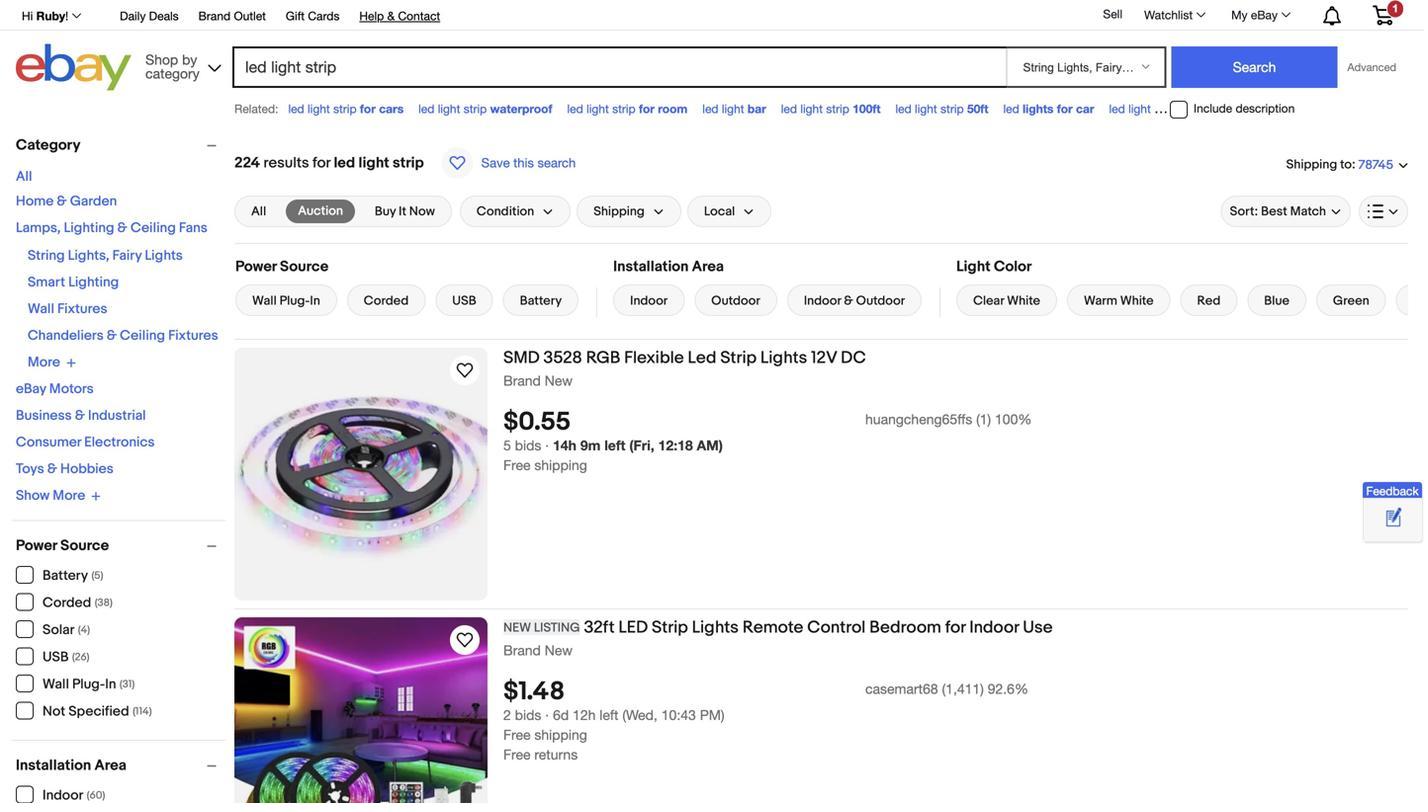 Task type: describe. For each thing, give the bounding box(es) containing it.
match
[[1290, 204, 1326, 219]]

(60)
[[84, 790, 105, 803]]

hobbies
[[60, 461, 114, 478]]

& up the 'consumer electronics' link
[[75, 408, 85, 425]]

smd 3528 rgb flexible led strip lights 12v dc brand new
[[503, 348, 866, 389]]

remote
[[742, 618, 803, 639]]

1 vertical spatial installation area
[[16, 758, 126, 775]]

lamps, lighting & ceiling fans link
[[16, 220, 207, 237]]

returns
[[534, 747, 578, 764]]

6d
[[553, 708, 569, 724]]

shipping button
[[577, 196, 681, 227]]

ebay inside account navigation
[[1251, 8, 1278, 22]]

help
[[359, 9, 384, 23]]

now
[[409, 204, 435, 219]]

light for led light strip outdoor
[[1128, 102, 1151, 116]]

light for led light strip waterproof
[[438, 102, 460, 116]]

for inside new listing 32ft led strip lights remote control bedroom for indoor use brand new
[[945, 618, 966, 639]]

indoor inside new listing 32ft led strip lights remote control bedroom for indoor use brand new
[[969, 618, 1019, 639]]

sell link
[[1094, 7, 1131, 21]]

auction
[[298, 204, 343, 219]]

lights inside string lights, fairy lights smart lighting wall fixtures chandeliers & ceiling fixtures
[[145, 248, 183, 265]]

listing options selector. list view selected. image
[[1368, 204, 1399, 220]]

led light strip for cars
[[288, 102, 404, 116]]

wall for wall plug-in
[[252, 294, 277, 309]]

light for led light bar
[[722, 102, 744, 116]]

related:
[[234, 102, 278, 116]]

casemart68 (1,411) 92.6% 2 bids · 6d 12h left (wed, 10:43 pm) free shipping free returns
[[503, 682, 1028, 764]]

5
[[503, 438, 511, 454]]

1 horizontal spatial power source
[[235, 258, 329, 276]]

0 vertical spatial installation area
[[613, 258, 724, 276]]

help & contact
[[359, 9, 440, 23]]

not
[[43, 704, 65, 721]]

in for wall plug-in
[[310, 294, 320, 309]]

led for led light strip for cars
[[288, 102, 304, 116]]

my
[[1231, 8, 1248, 22]]

92.6%
[[988, 682, 1028, 698]]

outdoor link
[[694, 285, 777, 316]]

bids for 2
[[515, 708, 541, 724]]

224
[[234, 154, 260, 172]]

& up fairy
[[117, 220, 127, 237]]

(60) link
[[16, 787, 105, 804]]

& inside main content
[[844, 294, 853, 309]]

& right toys
[[47, 461, 57, 478]]

advanced link
[[1337, 47, 1406, 87]]

led light strip 100ft
[[781, 102, 881, 116]]

battery for battery
[[520, 294, 562, 309]]

light for led light strip 100ft
[[800, 102, 823, 116]]

sort:
[[1230, 204, 1258, 219]]

led light bar
[[702, 102, 766, 116]]

wall inside string lights, fairy lights smart lighting wall fixtures chandeliers & ceiling fixtures
[[28, 301, 54, 318]]

led for led light strip 50ft
[[895, 102, 911, 116]]

1 vertical spatial new
[[503, 621, 531, 636]]

78745
[[1358, 158, 1393, 173]]

fairy
[[112, 248, 142, 265]]

led light strip outdoor
[[1109, 102, 1226, 116]]

1 link
[[1361, 0, 1405, 28]]

all link for home & garden link
[[16, 169, 32, 185]]

cards
[[308, 9, 340, 23]]

(1)
[[976, 412, 991, 428]]

1 horizontal spatial area
[[692, 258, 724, 276]]

9m
[[580, 438, 601, 454]]

in for wall plug-in (31)
[[105, 677, 116, 694]]

business & industrial link
[[16, 408, 146, 425]]

electronics
[[84, 435, 155, 451]]

indoor for indoor
[[630, 294, 668, 309]]

power source button
[[16, 537, 225, 555]]

category button
[[16, 136, 225, 154]]

solar (4)
[[43, 623, 90, 639]]

lamps, lighting & ceiling fans
[[16, 220, 207, 237]]

feedback
[[1366, 484, 1419, 498]]

gift
[[286, 9, 305, 23]]

chandeliers
[[28, 328, 104, 345]]

home & garden link
[[16, 193, 117, 210]]

strip for led light strip waterproof
[[464, 102, 487, 116]]

blue link
[[1247, 285, 1306, 316]]

watch smd 3528 rgb flexible led strip lights 12v dc image
[[453, 359, 477, 383]]

daily deals link
[[120, 6, 179, 28]]

& inside account navigation
[[387, 9, 395, 23]]

sort: best match
[[1230, 204, 1326, 219]]

(31)
[[120, 679, 135, 692]]

battery for battery (5)
[[43, 568, 88, 585]]

100%
[[995, 412, 1032, 428]]

50ft
[[967, 102, 988, 116]]

$1.48
[[503, 678, 565, 708]]

left for 12h
[[600, 708, 619, 724]]

my ebay
[[1231, 8, 1278, 22]]

strip for led light strip 50ft
[[940, 102, 964, 116]]

show more
[[16, 488, 85, 505]]

usb (26)
[[43, 650, 89, 667]]

brand inside 'smd 3528 rgb flexible led strip lights 12v dc brand new'
[[503, 373, 541, 389]]

led
[[688, 348, 716, 369]]

shop
[[145, 51, 178, 68]]

sort: best match button
[[1221, 196, 1351, 227]]

(1,411)
[[942, 682, 984, 698]]

Auction selected text field
[[298, 203, 343, 221]]

led light strip 50ft
[[895, 102, 988, 116]]

light for led light strip 50ft
[[915, 102, 937, 116]]

0 horizontal spatial installation
[[16, 758, 91, 775]]

led
[[618, 618, 648, 639]]

white for clear white
[[1007, 294, 1040, 309]]

(fri,
[[629, 438, 654, 454]]

· for 14h
[[545, 438, 549, 454]]

plug- for wall plug-in
[[280, 294, 310, 309]]

indoor for indoor & outdoor
[[804, 294, 841, 309]]

watch 32ft led strip lights remote control bedroom for indoor use image
[[453, 629, 477, 653]]

motors
[[49, 381, 94, 398]]

smart lighting link
[[28, 274, 119, 291]]

show
[[16, 488, 50, 505]]

car
[[1076, 102, 1094, 116]]

category
[[16, 136, 80, 154]]

wall plug-in (31)
[[43, 677, 135, 694]]

32ft led strip lights remote control bedroom for indoor use image
[[234, 618, 488, 804]]

save this search button
[[436, 146, 582, 180]]

2 vertical spatial new
[[545, 643, 573, 659]]

garden
[[70, 193, 117, 210]]

3 free from the top
[[503, 747, 531, 764]]

2 outdoor from the left
[[856, 294, 905, 309]]

for left cars
[[360, 102, 376, 116]]

wall for wall plug-in (31)
[[43, 677, 69, 694]]

installation inside main content
[[613, 258, 689, 276]]

description
[[1236, 101, 1295, 115]]

32ft
[[584, 618, 615, 639]]

white for warm white
[[1120, 294, 1154, 309]]

warm
[[1084, 294, 1117, 309]]

wall fixtures link
[[28, 301, 107, 318]]

industrial
[[88, 408, 146, 425]]

for right results
[[312, 154, 330, 172]]

corded (38)
[[43, 595, 113, 612]]

shipping for 6d
[[534, 728, 587, 744]]

(5)
[[91, 570, 103, 583]]



Task type: vqa. For each thing, say whether or not it's contained in the screenshot.
new text box
no



Task type: locate. For each thing, give the bounding box(es) containing it.
0 horizontal spatial all link
[[16, 169, 32, 185]]

0 horizontal spatial power
[[16, 537, 57, 555]]

led left 'lights'
[[1003, 102, 1019, 116]]

0 vertical spatial strip
[[720, 348, 757, 369]]

1 horizontal spatial installation
[[613, 258, 689, 276]]

source up "wall plug-in" link
[[280, 258, 329, 276]]

lights left 12v
[[760, 348, 807, 369]]

2 free from the top
[[503, 728, 531, 744]]

brand inside new listing 32ft led strip lights remote control bedroom for indoor use brand new
[[503, 643, 541, 659]]

huangcheng65ffs (1) 100% 5 bids · 14h 9m left (fri, 12:18 am) free shipping
[[503, 412, 1032, 474]]

light down search for anything text field
[[586, 102, 609, 116]]

usb for usb
[[452, 294, 476, 309]]

2 vertical spatial brand
[[503, 643, 541, 659]]

0 vertical spatial shipping
[[1286, 157, 1337, 172]]

1 white from the left
[[1007, 294, 1040, 309]]

smd 3528 rgb flexible led strip lights 12v dc image
[[234, 348, 488, 601]]

none submit inside the shop by category banner
[[1171, 46, 1337, 88]]

toys & hobbies link
[[16, 461, 114, 478]]

led lights for car
[[1003, 102, 1094, 116]]

led for led light strip for room
[[567, 102, 583, 116]]

12h
[[573, 708, 596, 724]]

1 horizontal spatial ebay
[[1251, 8, 1278, 22]]

0 vertical spatial brand
[[198, 9, 231, 23]]

smd 3528 rgb flexible led strip lights 12v dc heading
[[503, 348, 866, 369]]

2 white from the left
[[1120, 294, 1154, 309]]

1 horizontal spatial usb
[[452, 294, 476, 309]]

ruby
[[36, 9, 65, 23]]

ceiling right chandeliers
[[120, 328, 165, 345]]

0 vertical spatial all
[[16, 169, 32, 185]]

led for led lights for car
[[1003, 102, 1019, 116]]

fans
[[179, 220, 207, 237]]

1 vertical spatial left
[[600, 708, 619, 724]]

shipping inside dropdown button
[[594, 204, 645, 219]]

0 vertical spatial area
[[692, 258, 724, 276]]

& inside string lights, fairy lights smart lighting wall fixtures chandeliers & ceiling fixtures
[[107, 328, 117, 345]]

strip
[[333, 102, 357, 116], [464, 102, 487, 116], [612, 102, 636, 116], [826, 102, 849, 116], [940, 102, 964, 116], [1154, 102, 1177, 116], [393, 154, 424, 172]]

indoor link
[[613, 285, 685, 316]]

2 · from the top
[[545, 708, 549, 724]]

strip for led light strip for cars
[[333, 102, 357, 116]]

for right bedroom
[[945, 618, 966, 639]]

1 vertical spatial fixtures
[[168, 328, 218, 345]]

1 vertical spatial brand
[[503, 373, 541, 389]]

strip left cars
[[333, 102, 357, 116]]

strip down search for anything text field
[[612, 102, 636, 116]]

left right 12h
[[600, 708, 619, 724]]

usb left (26) at the bottom of the page
[[43, 650, 69, 667]]

shipping to : 78745
[[1286, 157, 1393, 173]]

led
[[288, 102, 304, 116], [418, 102, 435, 116], [567, 102, 583, 116], [702, 102, 718, 116], [781, 102, 797, 116], [895, 102, 911, 116], [1003, 102, 1019, 116], [1109, 102, 1125, 116], [334, 154, 355, 172]]

lights right fairy
[[145, 248, 183, 265]]

flexible
[[624, 348, 684, 369]]

sell
[[1103, 7, 1122, 21]]

ebay inside ebay motors business & industrial consumer electronics toys & hobbies
[[16, 381, 46, 398]]

toys
[[16, 461, 44, 478]]

brand down listing
[[503, 643, 541, 659]]

0 vertical spatial fixtures
[[57, 301, 107, 318]]

1 vertical spatial in
[[105, 677, 116, 694]]

color
[[994, 258, 1032, 276]]

brand inside account navigation
[[198, 9, 231, 23]]

white
[[1007, 294, 1040, 309], [1120, 294, 1154, 309]]

0 horizontal spatial corded
[[43, 595, 91, 612]]

more up the ebay motors link
[[28, 355, 60, 371]]

shop by category button
[[136, 44, 225, 87]]

brand down smd on the left top of page
[[503, 373, 541, 389]]

indoor
[[630, 294, 668, 309], [804, 294, 841, 309], [969, 618, 1019, 639]]

0 horizontal spatial fixtures
[[57, 301, 107, 318]]

indoor inside indoor link
[[630, 294, 668, 309]]

free inside huangcheng65ffs (1) 100% 5 bids · 14h 9m left (fri, 12:18 am) free shipping
[[503, 458, 531, 474]]

corded for corded
[[364, 294, 409, 309]]

14h
[[553, 438, 576, 454]]

lights inside 'smd 3528 rgb flexible led strip lights 12v dc brand new'
[[760, 348, 807, 369]]

corded link
[[347, 285, 426, 316]]

light left bar
[[722, 102, 744, 116]]

0 horizontal spatial strip
[[652, 618, 688, 639]]

ceiling inside string lights, fairy lights smart lighting wall fixtures chandeliers & ceiling fixtures
[[120, 328, 165, 345]]

usb up the watch smd 3528 rgb flexible led strip lights 12v dc image
[[452, 294, 476, 309]]

1 vertical spatial free
[[503, 728, 531, 744]]

lights
[[145, 248, 183, 265], [760, 348, 807, 369], [692, 618, 739, 639]]

ebay up the business
[[16, 381, 46, 398]]

hi
[[22, 9, 33, 23]]

ceiling up fairy
[[131, 220, 176, 237]]

1 vertical spatial ceiling
[[120, 328, 165, 345]]

1 vertical spatial power source
[[16, 537, 109, 555]]

new inside 'smd 3528 rgb flexible led strip lights 12v dc brand new'
[[545, 373, 573, 389]]

1 outdoor from the left
[[711, 294, 760, 309]]

it
[[399, 204, 406, 219]]

indoor & outdoor link
[[787, 285, 922, 316]]

local button
[[687, 196, 772, 227]]

usb for usb (26)
[[43, 650, 69, 667]]

string lights, fairy lights smart lighting wall fixtures chandeliers & ceiling fixtures
[[28, 248, 218, 345]]

led for led light strip outdoor
[[1109, 102, 1125, 116]]

strip left 100ft
[[826, 102, 849, 116]]

brand outlet
[[198, 9, 266, 23]]

battery (5)
[[43, 568, 103, 585]]

1 horizontal spatial corded
[[364, 294, 409, 309]]

0 vertical spatial shipping
[[534, 458, 587, 474]]

1 vertical spatial usb
[[43, 650, 69, 667]]

area up outdoor link
[[692, 258, 724, 276]]

more
[[28, 355, 60, 371], [53, 488, 85, 505]]

left right 9m on the bottom left of page
[[604, 438, 625, 454]]

0 vertical spatial lighting
[[64, 220, 114, 237]]

led light strip waterproof
[[418, 102, 552, 116]]

light for led light strip for room
[[586, 102, 609, 116]]

ceiling
[[131, 220, 176, 237], [120, 328, 165, 345]]

& right home
[[57, 193, 67, 210]]

all link down the 224
[[239, 200, 278, 223]]

2 shipping from the top
[[534, 728, 587, 744]]

0 vertical spatial left
[[604, 438, 625, 454]]

ebay right my
[[1251, 8, 1278, 22]]

shipping for shipping
[[594, 204, 645, 219]]

1 horizontal spatial battery
[[520, 294, 562, 309]]

corded left the 'usb' link
[[364, 294, 409, 309]]

indoor up 12v
[[804, 294, 841, 309]]

strip for led light strip 100ft
[[826, 102, 849, 116]]

· left 14h at the left bottom
[[545, 438, 549, 454]]

0 vertical spatial lights
[[145, 248, 183, 265]]

0 horizontal spatial lights
[[145, 248, 183, 265]]

light left 50ft
[[915, 102, 937, 116]]

32ft led strip lights remote control bedroom for indoor use heading
[[503, 618, 1053, 639]]

new down 3528
[[545, 373, 573, 389]]

1 horizontal spatial white
[[1120, 294, 1154, 309]]

best
[[1261, 204, 1287, 219]]

lights left remote
[[692, 618, 739, 639]]

bids inside casemart68 (1,411) 92.6% 2 bids · 6d 12h left (wed, 10:43 pm) free shipping free returns
[[515, 708, 541, 724]]

dc
[[841, 348, 866, 369]]

Search for anything text field
[[235, 48, 1002, 86]]

0 horizontal spatial usb
[[43, 650, 69, 667]]

2 horizontal spatial lights
[[760, 348, 807, 369]]

0 vertical spatial all link
[[16, 169, 32, 185]]

& right help
[[387, 9, 395, 23]]

0 vertical spatial power source
[[235, 258, 329, 276]]

free left 'returns'
[[503, 747, 531, 764]]

0 vertical spatial power
[[235, 258, 277, 276]]

lights
[[1023, 102, 1054, 116]]

0 horizontal spatial shipping
[[594, 204, 645, 219]]

1 horizontal spatial installation area
[[613, 258, 724, 276]]

rgb
[[586, 348, 620, 369]]

light right car
[[1128, 102, 1151, 116]]

light right bar
[[800, 102, 823, 116]]

for left car
[[1057, 102, 1073, 116]]

1 vertical spatial ·
[[545, 708, 549, 724]]

1 vertical spatial lighting
[[68, 274, 119, 291]]

wall inside "wall plug-in" link
[[252, 294, 277, 309]]

am)
[[697, 438, 723, 454]]

1 horizontal spatial outdoor
[[856, 294, 905, 309]]

· inside casemart68 (1,411) 92.6% 2 bids · 6d 12h left (wed, 10:43 pm) free shipping free returns
[[545, 708, 549, 724]]

1 vertical spatial installation
[[16, 758, 91, 775]]

strip inside 'smd 3528 rgb flexible led strip lights 12v dc brand new'
[[720, 348, 757, 369]]

1 free from the top
[[503, 458, 531, 474]]

2 vertical spatial free
[[503, 747, 531, 764]]

lamps,
[[16, 220, 61, 237]]

battery up corded (38) on the bottom left
[[43, 568, 88, 585]]

account navigation
[[11, 0, 1408, 31]]

1 vertical spatial power
[[16, 537, 57, 555]]

led right related:
[[288, 102, 304, 116]]

· left 6d
[[545, 708, 549, 724]]

all down the 224
[[251, 204, 266, 219]]

led right bar
[[781, 102, 797, 116]]

red
[[1197, 294, 1221, 309]]

strip
[[720, 348, 757, 369], [652, 618, 688, 639]]

strip right "led"
[[652, 618, 688, 639]]

wall
[[252, 294, 277, 309], [28, 301, 54, 318], [43, 677, 69, 694]]

0 horizontal spatial source
[[60, 537, 109, 555]]

lighting down the garden
[[64, 220, 114, 237]]

shipping inside casemart68 (1,411) 92.6% 2 bids · 6d 12h left (wed, 10:43 pm) free shipping free returns
[[534, 728, 587, 744]]

installation area up "(60)" link
[[16, 758, 126, 775]]

string
[[28, 248, 65, 265]]

corded for corded (38)
[[43, 595, 91, 612]]

1 vertical spatial shipping
[[534, 728, 587, 744]]

in left corded link
[[310, 294, 320, 309]]

auction link
[[286, 200, 355, 223]]

2
[[503, 708, 511, 724]]

white right the warm
[[1120, 294, 1154, 309]]

1 vertical spatial bids
[[515, 708, 541, 724]]

in left (31)
[[105, 677, 116, 694]]

· inside huangcheng65ffs (1) 100% 5 bids · 14h 9m left (fri, 12:18 am) free shipping
[[545, 438, 549, 454]]

plug- for wall plug-in (31)
[[72, 677, 105, 694]]

0 horizontal spatial white
[[1007, 294, 1040, 309]]

shipping down 14h at the left bottom
[[534, 458, 587, 474]]

shop by category banner
[[11, 0, 1408, 96]]

0 vertical spatial source
[[280, 258, 329, 276]]

results
[[263, 154, 309, 172]]

power up 'battery (5)'
[[16, 537, 57, 555]]

include
[[1194, 101, 1232, 115]]

bids right 2
[[515, 708, 541, 724]]

1 horizontal spatial fixtures
[[168, 328, 218, 345]]

0 vertical spatial usb
[[452, 294, 476, 309]]

1 bids from the top
[[515, 438, 541, 454]]

outdoor up led
[[711, 294, 760, 309]]

cars
[[379, 102, 404, 116]]

led up auction
[[334, 154, 355, 172]]

plug- left corded link
[[280, 294, 310, 309]]

1 vertical spatial ebay
[[16, 381, 46, 398]]

area up the "(60)"
[[94, 758, 126, 775]]

& right chandeliers
[[107, 328, 117, 345]]

1 · from the top
[[545, 438, 549, 454]]

1 horizontal spatial plug-
[[280, 294, 310, 309]]

shipping inside huangcheng65ffs (1) 100% 5 bids · 14h 9m left (fri, 12:18 am) free shipping
[[534, 458, 587, 474]]

installation area up indoor link
[[613, 258, 724, 276]]

1 horizontal spatial shipping
[[1286, 157, 1337, 172]]

save
[[481, 155, 510, 171]]

light
[[956, 258, 991, 276]]

indoor up flexible at the left top of the page
[[630, 294, 668, 309]]

0 horizontal spatial battery
[[43, 568, 88, 585]]

to
[[1340, 157, 1352, 172]]

strip left waterproof
[[464, 102, 487, 116]]

bids
[[515, 438, 541, 454], [515, 708, 541, 724]]

power source
[[235, 258, 329, 276], [16, 537, 109, 555]]

free down 5
[[503, 458, 531, 474]]

0 vertical spatial installation
[[613, 258, 689, 276]]

bids right 5
[[515, 438, 541, 454]]

& up dc
[[844, 294, 853, 309]]

1 horizontal spatial all
[[251, 204, 266, 219]]

corded up solar (4)
[[43, 595, 91, 612]]

1 horizontal spatial in
[[310, 294, 320, 309]]

0 horizontal spatial ebay
[[16, 381, 46, 398]]

1 horizontal spatial indoor
[[804, 294, 841, 309]]

huangcheng65ffs
[[865, 412, 972, 428]]

12v
[[811, 348, 837, 369]]

0 vertical spatial in
[[310, 294, 320, 309]]

light right cars
[[438, 102, 460, 116]]

0 vertical spatial new
[[545, 373, 573, 389]]

shipping for 14h
[[534, 458, 587, 474]]

light for led light strip for cars
[[308, 102, 330, 116]]

help & contact link
[[359, 6, 440, 28]]

power source up 'battery (5)'
[[16, 537, 109, 555]]

2 bids from the top
[[515, 708, 541, 724]]

outdoor
[[1181, 102, 1226, 116]]

more down toys & hobbies link
[[53, 488, 85, 505]]

1 vertical spatial plug-
[[72, 677, 105, 694]]

0 horizontal spatial power source
[[16, 537, 109, 555]]

1 vertical spatial corded
[[43, 595, 91, 612]]

led right room
[[702, 102, 718, 116]]

corded inside main content
[[364, 294, 409, 309]]

1 vertical spatial source
[[60, 537, 109, 555]]

watchlist
[[1144, 8, 1193, 22]]

None submit
[[1171, 46, 1337, 88]]

new left listing
[[503, 621, 531, 636]]

1 horizontal spatial source
[[280, 258, 329, 276]]

shipping left to
[[1286, 157, 1337, 172]]

0 horizontal spatial all
[[16, 169, 32, 185]]

led right cars
[[418, 102, 435, 116]]

1 horizontal spatial lights
[[692, 618, 739, 639]]

free
[[503, 458, 531, 474], [503, 728, 531, 744], [503, 747, 531, 764]]

power up "wall plug-in" link
[[235, 258, 277, 276]]

0 vertical spatial bids
[[515, 438, 541, 454]]

for
[[360, 102, 376, 116], [639, 102, 655, 116], [1057, 102, 1073, 116], [312, 154, 330, 172], [945, 618, 966, 639]]

led for led light bar
[[702, 102, 718, 116]]

indoor left use
[[969, 618, 1019, 639]]

1 horizontal spatial power
[[235, 258, 277, 276]]

brand
[[198, 9, 231, 23], [503, 373, 541, 389], [503, 643, 541, 659]]

free for 5
[[503, 458, 531, 474]]

led right 100ft
[[895, 102, 911, 116]]

usb
[[452, 294, 476, 309], [43, 650, 69, 667]]

battery link
[[503, 285, 579, 316]]

watchlist link
[[1133, 3, 1214, 27]]

gift cards
[[286, 9, 340, 23]]

red link
[[1180, 285, 1237, 316]]

brand left outlet
[[198, 9, 231, 23]]

·
[[545, 438, 549, 454], [545, 708, 549, 724]]

shipping down 6d
[[534, 728, 587, 744]]

0 horizontal spatial installation area
[[16, 758, 126, 775]]

led right car
[[1109, 102, 1125, 116]]

all link up home
[[16, 169, 32, 185]]

1 vertical spatial shipping
[[594, 204, 645, 219]]

0 vertical spatial battery
[[520, 294, 562, 309]]

for left room
[[639, 102, 655, 116]]

power source up "wall plug-in" link
[[235, 258, 329, 276]]

all link for auction link
[[239, 200, 278, 223]]

main content containing $0.55
[[234, 127, 1424, 804]]

in
[[310, 294, 320, 309], [105, 677, 116, 694]]

1 vertical spatial battery
[[43, 568, 88, 585]]

0 vertical spatial ebay
[[1251, 8, 1278, 22]]

bids inside huangcheng65ffs (1) 100% 5 bids · 14h 9m left (fri, 12:18 am) free shipping
[[515, 438, 541, 454]]

solar
[[43, 623, 74, 639]]

all for auction link
[[251, 204, 266, 219]]

left for 9m
[[604, 438, 625, 454]]

lights,
[[68, 248, 109, 265]]

0 vertical spatial free
[[503, 458, 531, 474]]

new down listing
[[545, 643, 573, 659]]

casemart68
[[865, 682, 938, 698]]

0 horizontal spatial outdoor
[[711, 294, 760, 309]]

chandeliers & ceiling fixtures link
[[28, 328, 218, 345]]

lights inside new listing 32ft led strip lights remote control bedroom for indoor use brand new
[[692, 618, 739, 639]]

plug-
[[280, 294, 310, 309], [72, 677, 105, 694]]

battery up smd on the left top of page
[[520, 294, 562, 309]]

all inside main content
[[251, 204, 266, 219]]

ebay
[[1251, 8, 1278, 22], [16, 381, 46, 398]]

plug- down (26) at the bottom of the page
[[72, 677, 105, 694]]

all up home
[[16, 169, 32, 185]]

0 horizontal spatial indoor
[[630, 294, 668, 309]]

white right 'clear'
[[1007, 294, 1040, 309]]

free down 2
[[503, 728, 531, 744]]

0 horizontal spatial in
[[105, 677, 116, 694]]

left inside casemart68 (1,411) 92.6% 2 bids · 6d 12h left (wed, 10:43 pm) free shipping free returns
[[600, 708, 619, 724]]

green link
[[1316, 285, 1386, 316]]

0 vertical spatial ·
[[545, 438, 549, 454]]

all for home & garden link
[[16, 169, 32, 185]]

usb link
[[435, 285, 493, 316]]

left inside huangcheng65ffs (1) 100% 5 bids · 14h 9m left (fri, 12:18 am) free shipping
[[604, 438, 625, 454]]

0 vertical spatial corded
[[364, 294, 409, 309]]

led right waterproof
[[567, 102, 583, 116]]

0 vertical spatial plug-
[[280, 294, 310, 309]]

shipping inside shipping to : 78745
[[1286, 157, 1337, 172]]

0 vertical spatial ceiling
[[131, 220, 176, 237]]

· for 6d
[[545, 708, 549, 724]]

specified
[[68, 704, 129, 721]]

strip inside new listing 32ft led strip lights remote control bedroom for indoor use brand new
[[652, 618, 688, 639]]

source up 'battery (5)'
[[60, 537, 109, 555]]

buy
[[375, 204, 396, 219]]

1 horizontal spatial strip
[[720, 348, 757, 369]]

strip left outdoor
[[1154, 102, 1177, 116]]

installation up indoor link
[[613, 258, 689, 276]]

2 vertical spatial lights
[[692, 618, 739, 639]]

room
[[658, 102, 688, 116]]

light up buy
[[358, 154, 389, 172]]

warm white
[[1084, 294, 1154, 309]]

1 vertical spatial all link
[[239, 200, 278, 223]]

strip for led light strip for room
[[612, 102, 636, 116]]

led for led light strip 100ft
[[781, 102, 797, 116]]

light up the 224 results for led light strip
[[308, 102, 330, 116]]

0 vertical spatial more
[[28, 355, 60, 371]]

1 vertical spatial all
[[251, 204, 266, 219]]

shipping up indoor link
[[594, 204, 645, 219]]

free for 2
[[503, 728, 531, 744]]

strip left 50ft
[[940, 102, 964, 116]]

outdoor up dc
[[856, 294, 905, 309]]

strip up buy it now
[[393, 154, 424, 172]]

installation up "(60)" link
[[16, 758, 91, 775]]

1 vertical spatial more
[[53, 488, 85, 505]]

smd 3528 rgb flexible led strip lights 12v dc link
[[503, 348, 1408, 372]]

lighting down 'lights,'
[[68, 274, 119, 291]]

led for led light strip waterproof
[[418, 102, 435, 116]]

1 shipping from the top
[[534, 458, 587, 474]]

shipping for shipping to : 78745
[[1286, 157, 1337, 172]]

1 vertical spatial strip
[[652, 618, 688, 639]]

strip for led light strip outdoor
[[1154, 102, 1177, 116]]

lighting inside string lights, fairy lights smart lighting wall fixtures chandeliers & ceiling fixtures
[[68, 274, 119, 291]]

wall plug-in link
[[235, 285, 337, 316]]

main content
[[234, 127, 1424, 804]]

0 horizontal spatial plug-
[[72, 677, 105, 694]]

bids for 5
[[515, 438, 541, 454]]

1 horizontal spatial all link
[[239, 200, 278, 223]]

0 horizontal spatial area
[[94, 758, 126, 775]]



